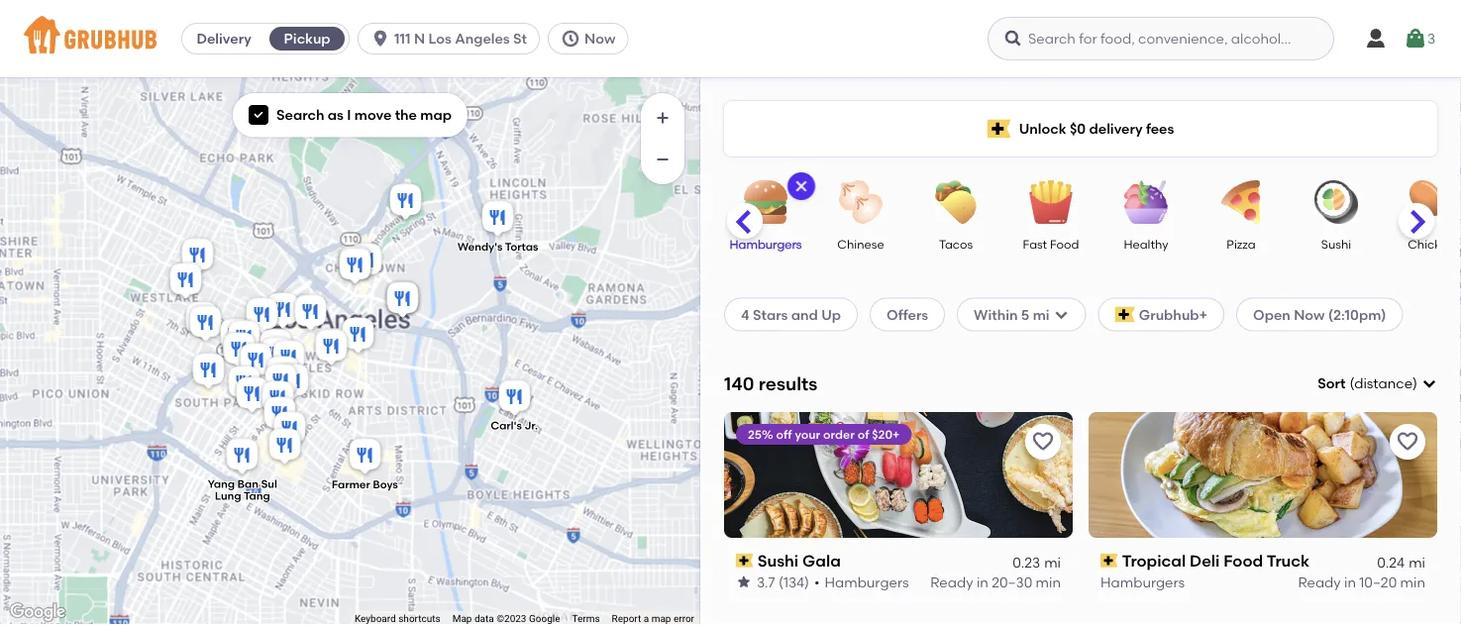 Task type: describe. For each thing, give the bounding box(es) containing it.
the little jewel of new orleans image
[[346, 240, 386, 284]]

0 horizontal spatial food
[[1050, 237, 1079, 251]]

mi for sushi gala
[[1045, 553, 1061, 570]]

cargo snack shack image
[[386, 181, 426, 224]]

n
[[414, 30, 425, 47]]

now button
[[548, 23, 636, 54]]

open
[[1253, 306, 1291, 323]]

hamburgers image
[[731, 180, 801, 224]]

sushi gala logo image
[[724, 412, 1073, 538]]

up
[[822, 306, 841, 323]]

2 horizontal spatial hamburgers
[[1101, 574, 1185, 590]]

healthy
[[1124, 237, 1169, 251]]

map region
[[0, 0, 765, 625]]

i
[[347, 107, 351, 123]]

search
[[276, 107, 324, 123]]

google
[[529, 613, 560, 625]]

subscription pass image
[[736, 554, 754, 568]]

shayan express image
[[260, 394, 300, 437]]

grubhub plus flag logo image for unlock $0 delivery fees
[[988, 119, 1011, 138]]

111 n los angeles st button
[[358, 23, 548, 54]]

10–20
[[1360, 574, 1397, 590]]

140 results
[[724, 373, 818, 394]]

carl's jr. image
[[495, 377, 535, 421]]

delivery
[[1089, 120, 1143, 137]]

results
[[759, 373, 818, 394]]

open now (2:10pm)
[[1253, 306, 1387, 323]]

yang
[[208, 478, 235, 491]]

pickup button
[[266, 23, 349, 54]]

burger district image
[[258, 378, 298, 422]]

tropical
[[1122, 551, 1186, 571]]

gala
[[803, 551, 841, 571]]

checkout
[[1274, 553, 1340, 570]]

111
[[394, 30, 411, 47]]

0.24 mi
[[1378, 553, 1426, 570]]

ale's restaurant image
[[265, 426, 305, 469]]

tropical deli food truck logo image
[[1089, 412, 1438, 538]]

dollis - breakfast restaurant image
[[186, 303, 225, 346]]

140
[[724, 373, 754, 394]]

offers
[[887, 306, 929, 323]]

1 save this restaurant button from the left
[[1026, 424, 1061, 460]]

and
[[792, 306, 818, 323]]

grubhub+
[[1139, 306, 1208, 323]]

within
[[974, 306, 1018, 323]]

keyboard shortcuts
[[355, 613, 441, 625]]

ihop image
[[219, 329, 259, 373]]

burger den image
[[383, 279, 423, 323]]

in for tropical deli food truck
[[1345, 574, 1356, 590]]

• hamburgers
[[814, 574, 909, 590]]

25%
[[748, 427, 774, 441]]

mi for tropical deli food truck
[[1409, 553, 1426, 570]]

1 vertical spatial food
[[1224, 551, 1263, 571]]

salt n peppa image
[[257, 334, 297, 378]]

jr.
[[525, 419, 538, 433]]

pizza image
[[1207, 180, 1276, 224]]

plus icon image
[[653, 108, 673, 128]]

sushi gala
[[758, 551, 841, 571]]

pizza
[[1227, 237, 1256, 251]]

lung
[[215, 490, 241, 503]]

fast food
[[1023, 237, 1079, 251]]

(134)
[[779, 574, 809, 590]]

ready in 10–20 min
[[1299, 574, 1426, 590]]

sort ( distance )
[[1318, 375, 1418, 392]]

$20+
[[872, 427, 900, 441]]

data
[[475, 613, 494, 625]]

ready for tropical deli food truck
[[1299, 574, 1341, 590]]

(
[[1350, 375, 1355, 392]]

d-town burger bar image
[[269, 337, 309, 381]]

3
[[1428, 30, 1436, 47]]

in for sushi gala
[[977, 574, 989, 590]]

minus icon image
[[653, 150, 673, 169]]

chinese
[[838, 237, 884, 251]]

3 button
[[1404, 21, 1436, 56]]

5
[[1021, 306, 1030, 323]]

wendy's
[[458, 240, 503, 254]]

shake shack image
[[263, 290, 303, 333]]

tropical deli food truck
[[1122, 551, 1310, 571]]

sul
[[261, 478, 277, 491]]

0.23 mi
[[1013, 553, 1061, 570]]

save this restaurant image
[[1396, 430, 1420, 454]]

arda's cafe image
[[256, 326, 296, 370]]

ready for sushi gala
[[931, 574, 974, 590]]

tacos
[[939, 237, 973, 251]]

off
[[776, 427, 792, 441]]

min for sushi gala
[[1036, 574, 1061, 590]]

vurger guyz image
[[236, 340, 276, 384]]

tortas
[[505, 240, 538, 254]]

angeles
[[455, 30, 510, 47]]

0 vertical spatial map
[[420, 107, 452, 123]]

sushi for sushi gala
[[758, 551, 799, 571]]

a
[[644, 613, 649, 625]]

111 n los angeles st
[[394, 30, 527, 47]]

report
[[612, 613, 641, 625]]

proceed to checkout
[[1196, 553, 1340, 570]]

terms link
[[572, 613, 600, 625]]

(2:10pm)
[[1329, 306, 1387, 323]]

grubhub plus flag logo image for grubhub+
[[1115, 307, 1135, 322]]

within 5 mi
[[974, 306, 1050, 323]]

2 save this restaurant button from the left
[[1390, 424, 1426, 460]]

unlock
[[1019, 120, 1067, 137]]

proceed
[[1196, 553, 1254, 570]]

master burger image
[[232, 374, 272, 418]]

unlock $0 delivery fees
[[1019, 120, 1175, 137]]

healthy image
[[1112, 180, 1181, 224]]

tropical deli food truck image
[[312, 326, 351, 370]]



Task type: locate. For each thing, give the bounding box(es) containing it.
1 vertical spatial map
[[652, 613, 671, 625]]

habibi bites image
[[182, 299, 221, 342]]

wendy's tortas
[[458, 240, 538, 254]]

0 vertical spatial now
[[585, 30, 616, 47]]

ready in 20–30 min
[[931, 574, 1061, 590]]

none field containing sort
[[1318, 374, 1438, 394]]

svg image inside 111 n los angeles st button
[[371, 29, 391, 49]]

map
[[420, 107, 452, 123], [652, 613, 671, 625]]

to
[[1257, 553, 1271, 570]]

vegan hooligans image
[[273, 361, 313, 405]]

0 horizontal spatial save this restaurant button
[[1026, 424, 1061, 460]]

order
[[823, 427, 855, 441]]

1 horizontal spatial ready
[[1299, 574, 1341, 590]]

keyboard shortcuts button
[[355, 612, 441, 625]]

save this restaurant button
[[1026, 424, 1061, 460], [1390, 424, 1426, 460]]

denny's image
[[383, 279, 423, 323]]

pickup
[[284, 30, 331, 47]]

keyboard
[[355, 613, 396, 625]]

tang
[[244, 490, 270, 503]]

0 vertical spatial sushi
[[1322, 237, 1352, 251]]

in left "20–30"
[[977, 574, 989, 590]]

Search for food, convenience, alcohol... search field
[[988, 17, 1335, 60]]

yang ban sul lung tang
[[208, 478, 277, 503]]

in
[[977, 574, 989, 590], [1345, 574, 1356, 590]]

your
[[795, 427, 821, 441]]

mi
[[1033, 306, 1050, 323], [1045, 553, 1061, 570], [1409, 553, 1426, 570]]

farmer
[[332, 478, 370, 491]]

4
[[741, 306, 750, 323]]

2 min from the left
[[1401, 574, 1426, 590]]

svg image inside 3 button
[[1404, 27, 1428, 51]]

sushi up 3.7 (134)
[[758, 551, 799, 571]]

chicken
[[1408, 237, 1455, 251]]

min down 0.24 mi at the right bottom
[[1401, 574, 1426, 590]]

hamburgers down gala
[[825, 574, 909, 590]]

1 ready from the left
[[931, 574, 974, 590]]

bonaventure brewing co. image
[[242, 295, 282, 338]]

star icon image
[[736, 574, 752, 590]]

mi right 0.23
[[1045, 553, 1061, 570]]

now inside button
[[585, 30, 616, 47]]

svg image
[[1364, 27, 1388, 51], [1404, 27, 1428, 51], [371, 29, 391, 49], [1004, 29, 1024, 49], [253, 109, 265, 121], [794, 178, 810, 194], [1422, 376, 1438, 392]]

1 horizontal spatial grubhub plus flag logo image
[[1115, 307, 1135, 322]]

©2023
[[497, 613, 527, 625]]

wendy's tortas image
[[478, 198, 518, 241]]

food
[[1050, 237, 1079, 251], [1224, 551, 1263, 571]]

0 horizontal spatial map
[[420, 107, 452, 123]]

0 horizontal spatial hamburgers
[[730, 237, 802, 251]]

1 min from the left
[[1036, 574, 1061, 590]]

boys
[[373, 478, 398, 491]]

sort
[[1318, 375, 1346, 392]]

1 horizontal spatial in
[[1345, 574, 1356, 590]]

0 vertical spatial grubhub plus flag logo image
[[988, 119, 1011, 138]]

4 stars and up
[[741, 306, 841, 323]]

as
[[328, 107, 344, 123]]

sushi for sushi
[[1322, 237, 1352, 251]]

0 horizontal spatial min
[[1036, 574, 1061, 590]]

0 horizontal spatial now
[[585, 30, 616, 47]]

el charro restaurant image
[[166, 260, 206, 304]]

0 horizontal spatial sushi
[[758, 551, 799, 571]]

now right "st"
[[585, 30, 616, 47]]

1 vertical spatial grubhub plus flag logo image
[[1115, 307, 1135, 322]]

•
[[814, 574, 820, 590]]

2 ready from the left
[[1299, 574, 1341, 590]]

)
[[1413, 375, 1418, 392]]

0 horizontal spatial grubhub plus flag logo image
[[988, 119, 1011, 138]]

carl's jr.
[[491, 419, 538, 433]]

1 horizontal spatial map
[[652, 613, 671, 625]]

stars
[[753, 306, 788, 323]]

0 horizontal spatial ready
[[931, 574, 974, 590]]

1 horizontal spatial sushi
[[1322, 237, 1352, 251]]

svg image right "st"
[[561, 29, 581, 49]]

chicken image
[[1397, 180, 1462, 224]]

farmer boys image
[[345, 435, 385, 479]]

delivery button
[[182, 23, 266, 54]]

chinese image
[[826, 180, 896, 224]]

truck
[[1267, 551, 1310, 571]]

svg image inside now button
[[561, 29, 581, 49]]

0.24
[[1378, 553, 1405, 570]]

wild living foods image
[[261, 361, 301, 405]]

0 vertical spatial svg image
[[561, 29, 581, 49]]

svg image right 5 on the right of page
[[1054, 307, 1070, 322]]

grubhub plus flag logo image
[[988, 119, 1011, 138], [1115, 307, 1135, 322]]

save this restaurant image
[[1032, 430, 1055, 454]]

shortcuts
[[399, 613, 441, 625]]

tacos image
[[922, 180, 991, 224]]

move
[[355, 107, 392, 123]]

1 vertical spatial sushi
[[758, 551, 799, 571]]

hamburgers down tropical at bottom right
[[1101, 574, 1185, 590]]

min down 0.23 mi at the right bottom
[[1036, 574, 1061, 590]]

report a map error
[[612, 613, 695, 625]]

svg image
[[561, 29, 581, 49], [1054, 307, 1070, 322]]

1 vertical spatial now
[[1294, 306, 1325, 323]]

1 horizontal spatial svg image
[[1054, 307, 1070, 322]]

search as i move the map
[[276, 107, 452, 123]]

burgershop image
[[263, 353, 303, 397]]

subscription pass image
[[1101, 554, 1118, 568]]

min for tropical deli food truck
[[1401, 574, 1426, 590]]

google image
[[5, 599, 70, 625]]

sushi
[[1322, 237, 1352, 251], [758, 551, 799, 571]]

deli
[[1190, 551, 1220, 571]]

gus's drive-in image
[[178, 235, 217, 279]]

1 horizontal spatial food
[[1224, 551, 1263, 571]]

yang ban sul lung tang image
[[222, 435, 262, 479]]

sushi down sushi image
[[1322, 237, 1352, 251]]

map right the
[[420, 107, 452, 123]]

map
[[452, 613, 472, 625]]

mi right 0.24
[[1409, 553, 1426, 570]]

3.7
[[757, 574, 775, 590]]

20–30
[[992, 574, 1033, 590]]

2 in from the left
[[1345, 574, 1356, 590]]

in left 10–20
[[1345, 574, 1356, 590]]

1 in from the left
[[977, 574, 989, 590]]

proceed to checkout button
[[1136, 544, 1401, 580]]

carl's
[[491, 419, 522, 433]]

mi right 5 on the right of page
[[1033, 306, 1050, 323]]

the vegan joint image
[[270, 409, 310, 452]]

now right open at the right of the page
[[1294, 306, 1325, 323]]

25% off your order of $20+
[[748, 427, 900, 441]]

map data ©2023 google
[[452, 613, 560, 625]]

ready down checkout
[[1299, 574, 1341, 590]]

grubhub plus flag logo image left grubhub+
[[1115, 307, 1135, 322]]

delivery
[[197, 30, 251, 47]]

billionaire burger boyz image
[[335, 243, 375, 287]]

ready left "20–30"
[[931, 574, 974, 590]]

grubhub plus flag logo image left "unlock"
[[988, 119, 1011, 138]]

farmer boys
[[332, 478, 398, 491]]

0 horizontal spatial svg image
[[561, 29, 581, 49]]

1 horizontal spatial hamburgers
[[825, 574, 909, 590]]

error
[[674, 613, 695, 625]]

1 vertical spatial svg image
[[1054, 307, 1070, 322]]

smashburger image
[[189, 350, 228, 394]]

main navigation navigation
[[0, 0, 1462, 77]]

map right a
[[652, 613, 671, 625]]

fast
[[1023, 237, 1048, 251]]

None field
[[1318, 374, 1438, 394]]

1 horizontal spatial min
[[1401, 574, 1426, 590]]

1 horizontal spatial now
[[1294, 306, 1325, 323]]

report a map error link
[[612, 613, 695, 625]]

hill street bar & restaurant image
[[291, 292, 330, 335]]

the
[[395, 107, 417, 123]]

sushi gala image
[[338, 315, 378, 358]]

anna's fish market dtla image
[[224, 318, 264, 361]]

fast food image
[[1017, 180, 1086, 224]]

hamburgers down hamburgers image
[[730, 237, 802, 251]]

3.7 (134)
[[757, 574, 809, 590]]

distance
[[1355, 375, 1413, 392]]

0 vertical spatial food
[[1050, 237, 1079, 251]]

terms
[[572, 613, 600, 625]]

0 horizontal spatial in
[[977, 574, 989, 590]]

1 horizontal spatial save this restaurant button
[[1390, 424, 1426, 460]]

now
[[585, 30, 616, 47], [1294, 306, 1325, 323]]

bossa nova image
[[224, 363, 264, 407]]

fees
[[1146, 120, 1175, 137]]

the kroft image
[[335, 245, 375, 289]]

the melt - 7th & figueroa, la image
[[217, 316, 256, 359]]

sushi image
[[1302, 180, 1371, 224]]

ban
[[237, 478, 259, 491]]



Task type: vqa. For each thing, say whether or not it's contained in the screenshot.
Offers
yes



